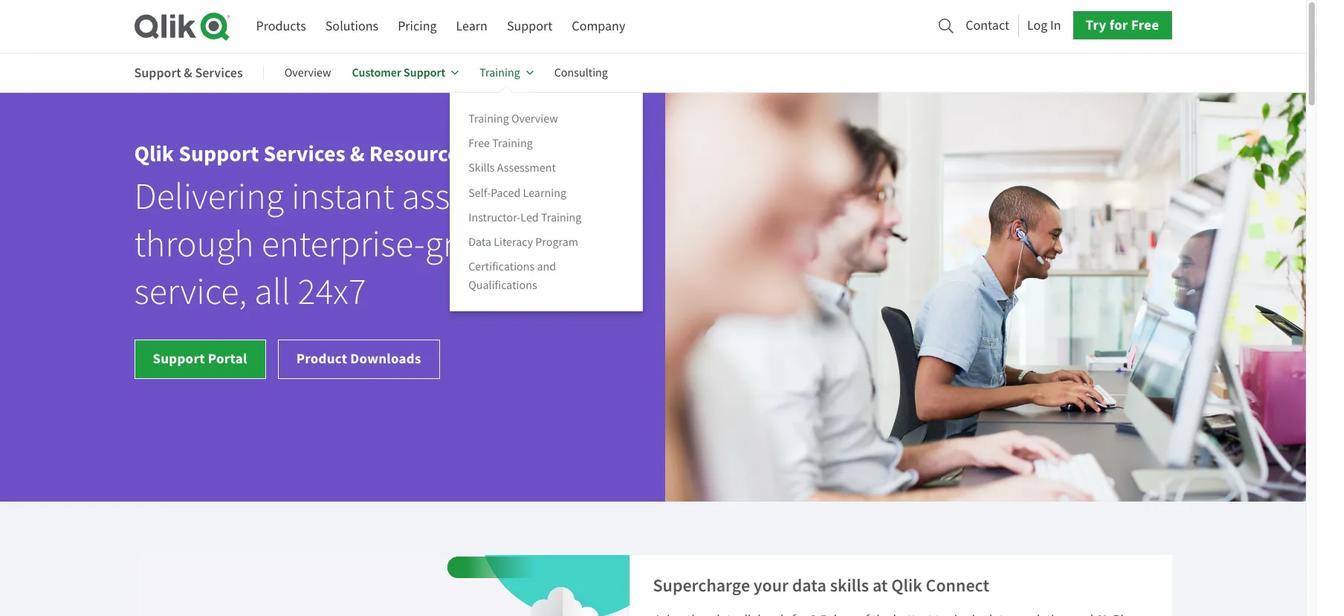 Task type: describe. For each thing, give the bounding box(es) containing it.
downloads
[[350, 349, 421, 368]]

free inside qlik main element
[[1131, 16, 1159, 34]]

product downloads
[[296, 349, 421, 368]]

training overview
[[468, 112, 558, 126]]

skills
[[830, 574, 869, 598]]

consulting link
[[554, 55, 608, 91]]

try
[[1086, 16, 1107, 34]]

product
[[296, 349, 347, 368]]

support for support & services
[[134, 64, 181, 81]]

qlik main element
[[256, 11, 1172, 40]]

qlik support services & resources delivering instant assurance through enterprise-grade service, all 24x7
[[134, 139, 553, 315]]

free training link
[[468, 135, 533, 152]]

try for free
[[1086, 16, 1159, 34]]

skills
[[468, 161, 495, 176]]

learn
[[456, 18, 488, 35]]

learn link
[[456, 13, 488, 40]]

qualifications
[[468, 278, 537, 293]]

instant
[[291, 174, 394, 220]]

log in link
[[1027, 13, 1061, 38]]

service,
[[134, 269, 247, 315]]

resources
[[369, 139, 469, 169]]

training up program
[[541, 210, 582, 225]]

learning
[[523, 185, 566, 200]]

company
[[572, 18, 625, 35]]

24x7
[[298, 269, 366, 315]]

supercharge
[[653, 574, 750, 598]]

support portal
[[153, 349, 247, 368]]

program
[[535, 235, 578, 250]]

overview link
[[284, 55, 331, 91]]

overview inside the training menu
[[511, 112, 558, 126]]

grade
[[425, 222, 510, 268]]

assessment
[[497, 161, 556, 176]]

literacy
[[494, 235, 533, 250]]

skills assessment
[[468, 161, 556, 176]]

solutions
[[325, 18, 378, 35]]

training link
[[480, 55, 534, 91]]

your
[[754, 574, 789, 598]]

customer
[[352, 65, 401, 80]]

customer support
[[352, 65, 445, 80]]

support & services
[[134, 64, 243, 81]]

data
[[792, 574, 826, 598]]

customer support link
[[352, 55, 459, 91]]

support link
[[507, 13, 553, 40]]



Task type: vqa. For each thing, say whether or not it's contained in the screenshot.
the right qlik
yes



Task type: locate. For each thing, give the bounding box(es) containing it.
free
[[1131, 16, 1159, 34], [468, 136, 490, 151]]

services down go to the home page. image
[[195, 64, 243, 81]]

qlik inside qlik support services & resources delivering instant assurance through enterprise-grade service, all 24x7
[[134, 139, 174, 169]]

delivering
[[134, 174, 284, 220]]

overview up free training link
[[511, 112, 558, 126]]

qlik up "delivering"
[[134, 139, 174, 169]]

1 vertical spatial overview
[[511, 112, 558, 126]]

0 vertical spatial qlik
[[134, 139, 174, 169]]

product downloads link
[[278, 340, 440, 379]]

0 vertical spatial &
[[184, 64, 192, 81]]

menu bar
[[256, 13, 625, 40]]

at
[[873, 574, 888, 598]]

training up free training link
[[468, 112, 509, 126]]

certifications and qualifications
[[468, 259, 556, 293]]

supercharge your data skills at qlik connect
[[653, 574, 989, 598]]

training
[[480, 65, 520, 80], [468, 112, 509, 126], [492, 136, 533, 151], [541, 210, 582, 225]]

instructor-
[[468, 210, 521, 225]]

pricing link
[[398, 13, 437, 40]]

go to the home page. image
[[134, 12, 229, 41]]

company link
[[572, 13, 625, 40]]

qlik right at
[[892, 574, 922, 598]]

&
[[184, 64, 192, 81], [350, 139, 365, 169]]

services inside menu bar
[[195, 64, 243, 81]]

support down "pricing" link
[[404, 65, 445, 80]]

enterprise-
[[261, 222, 425, 268]]

self-paced learning
[[468, 185, 566, 200]]

products
[[256, 18, 306, 35]]

0 horizontal spatial services
[[195, 64, 243, 81]]

0 horizontal spatial overview
[[284, 65, 331, 80]]

contact link
[[966, 13, 1009, 38]]

training menu
[[450, 92, 643, 311]]

certifications
[[468, 259, 535, 274]]

services inside qlik support services & resources delivering instant assurance through enterprise-grade service, all 24x7
[[263, 139, 345, 169]]

1 horizontal spatial &
[[350, 139, 365, 169]]

0 vertical spatial free
[[1131, 16, 1159, 34]]

for
[[1110, 16, 1128, 34]]

0 horizontal spatial qlik
[[134, 139, 174, 169]]

support down go to the home page. image
[[134, 64, 181, 81]]

log in
[[1027, 17, 1061, 34]]

1 vertical spatial &
[[350, 139, 365, 169]]

1 horizontal spatial free
[[1131, 16, 1159, 34]]

menu bar inside qlik main element
[[256, 13, 625, 40]]

0 horizontal spatial free
[[468, 136, 490, 151]]

training overview link
[[468, 111, 558, 127]]

1 vertical spatial free
[[468, 136, 490, 151]]

& down go to the home page. image
[[184, 64, 192, 81]]

log
[[1027, 17, 1048, 34]]

try for free link
[[1073, 11, 1172, 40]]

support up "delivering"
[[179, 139, 259, 169]]

& inside the support & services menu bar
[[184, 64, 192, 81]]

solutions link
[[325, 13, 378, 40]]

skills assessment link
[[468, 160, 556, 176]]

support inside qlik support services & resources delivering instant assurance through enterprise-grade service, all 24x7
[[179, 139, 259, 169]]

in
[[1050, 17, 1061, 34]]

free up 'skills'
[[468, 136, 490, 151]]

menu bar containing products
[[256, 13, 625, 40]]

certifications and qualifications link
[[468, 258, 556, 294]]

overview down products link
[[284, 65, 331, 80]]

support portal link
[[134, 340, 266, 379]]

training up the skills assessment link
[[492, 136, 533, 151]]

1 horizontal spatial qlik
[[892, 574, 922, 598]]

services
[[195, 64, 243, 81], [263, 139, 345, 169]]

instructor-led training
[[468, 210, 582, 225]]

1 vertical spatial qlik
[[892, 574, 922, 598]]

support
[[507, 18, 553, 35], [134, 64, 181, 81], [404, 65, 445, 80], [179, 139, 259, 169], [153, 349, 205, 368]]

free inside the training menu
[[468, 136, 490, 151]]

data literacy program
[[468, 235, 578, 250]]

connect
[[926, 574, 989, 598]]

data
[[468, 235, 491, 250]]

all
[[254, 269, 290, 315]]

qlik
[[134, 139, 174, 169], [892, 574, 922, 598]]

data literacy program link
[[468, 234, 578, 250]]

products link
[[256, 13, 306, 40]]

support for support
[[507, 18, 553, 35]]

paced
[[491, 185, 521, 200]]

portal
[[208, 349, 247, 368]]

0 vertical spatial overview
[[284, 65, 331, 80]]

overview
[[284, 65, 331, 80], [511, 112, 558, 126]]

through
[[134, 222, 254, 268]]

0 horizontal spatial &
[[184, 64, 192, 81]]

self-paced learning link
[[468, 185, 566, 201]]

instructor-led training link
[[468, 209, 582, 226]]

support for support portal
[[153, 349, 205, 368]]

0 vertical spatial services
[[195, 64, 243, 81]]

support & services menu bar
[[134, 55, 643, 311]]

training up training overview link
[[480, 65, 520, 80]]

free right for
[[1131, 16, 1159, 34]]

assurance
[[402, 174, 553, 220]]

and
[[537, 259, 556, 274]]

1 vertical spatial services
[[263, 139, 345, 169]]

1 horizontal spatial overview
[[511, 112, 558, 126]]

self-
[[468, 185, 491, 200]]

services up the instant
[[263, 139, 345, 169]]

contact
[[966, 17, 1009, 34]]

& up the instant
[[350, 139, 365, 169]]

led
[[521, 210, 539, 225]]

1 horizontal spatial services
[[263, 139, 345, 169]]

pricing
[[398, 18, 437, 35]]

support up training link
[[507, 18, 553, 35]]

support left "portal"
[[153, 349, 205, 368]]

free training
[[468, 136, 533, 151]]

services for support & services
[[195, 64, 243, 81]]

& inside qlik support services & resources delivering instant assurance through enterprise-grade service, all 24x7
[[350, 139, 365, 169]]

support inside "menu bar"
[[507, 18, 553, 35]]

services for qlik support services & resources delivering instant assurance through enterprise-grade service, all 24x7
[[263, 139, 345, 169]]

consulting
[[554, 65, 608, 80]]



